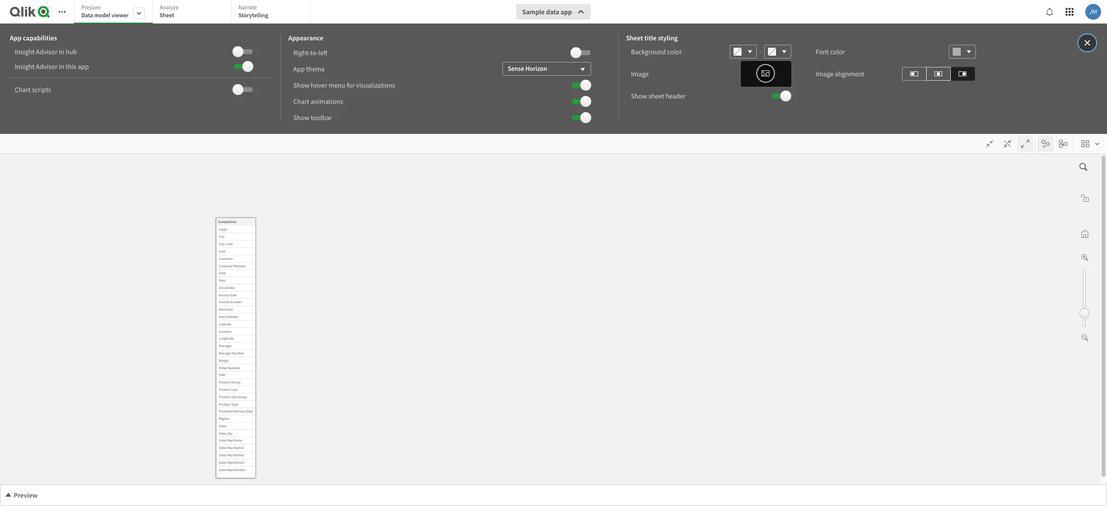 Task type: locate. For each thing, give the bounding box(es) containing it.
3 sales from the top
[[219, 439, 227, 443]]

line
[[231, 388, 238, 392]]

capabilities
[[23, 34, 57, 42]]

rep
[[227, 439, 233, 443], [227, 446, 233, 451], [227, 453, 233, 458], [227, 461, 233, 465], [227, 468, 233, 472]]

1 vertical spatial show
[[631, 92, 647, 101]]

number down the name3
[[234, 468, 246, 472]]

2 image from the left
[[816, 69, 834, 78]]

number down grosssales
[[230, 300, 242, 305]]

3 product from the top
[[219, 395, 231, 400]]

1 horizontal spatial color
[[831, 47, 845, 56]]

in
[[59, 47, 64, 56], [59, 62, 64, 71]]

1 customer from the top
[[219, 257, 233, 261]]

1 horizontal spatial date
[[230, 293, 237, 298]]

2 item from the top
[[219, 315, 226, 319]]

font color
[[816, 47, 845, 56]]

image down background
[[631, 69, 649, 78]]

1 horizontal spatial chart
[[293, 97, 309, 106]]

product up promised
[[219, 402, 231, 407]]

preview
[[14, 491, 38, 500]]

advisor down insight advisor in hub
[[36, 62, 57, 71]]

group
[[231, 380, 240, 385], [238, 395, 247, 400]]

1 horizontal spatial app
[[561, 7, 572, 16]]

manager down longitude
[[219, 344, 232, 349]]

hover
[[311, 81, 327, 89]]

date down grosssales
[[230, 293, 237, 298]]

1 horizontal spatial app
[[293, 64, 305, 73]]

chart for chart animations
[[293, 97, 309, 106]]

in for this
[[59, 62, 64, 71]]

sub
[[231, 395, 237, 400]]

show hover menu for visualizations
[[293, 81, 395, 89]]

0 vertical spatial group
[[231, 380, 240, 385]]

0 vertical spatial city
[[219, 235, 225, 239]]

product left the "line"
[[219, 388, 231, 392]]

storytelling
[[239, 11, 268, 19]]

chart left scripts
[[15, 85, 31, 94]]

app left theme
[[293, 64, 305, 73]]

1 in from the top
[[59, 47, 64, 56]]

1 city from the top
[[219, 235, 225, 239]]

0 vertical spatial app
[[561, 7, 572, 16]]

0 horizontal spatial sheet
[[160, 11, 174, 19]]

1 vertical spatial advisor
[[36, 62, 57, 71]]

sampledata
[[218, 220, 237, 224]]

tab list containing prepare
[[74, 0, 314, 25]]

font
[[816, 47, 829, 56]]

insight for insight advisor in this app
[[15, 62, 35, 71]]

0 vertical spatial invoice
[[219, 293, 229, 298]]

sense horizon button
[[503, 62, 591, 76]]

sheet left the 'title'
[[626, 34, 643, 42]]

7 sales from the top
[[219, 468, 227, 472]]

2 in from the top
[[59, 62, 64, 71]]

right-
[[293, 48, 310, 57]]

2 invoice from the top
[[219, 300, 229, 305]]

insight up the "chart scripts" at the left top of the page
[[15, 62, 35, 71]]

data
[[546, 7, 559, 16]]

1 advisor from the top
[[36, 47, 57, 56]]

show left toolbar
[[293, 113, 310, 122]]

2 vertical spatial date
[[246, 410, 253, 414]]

date right delivery
[[246, 410, 253, 414]]

color down styling
[[667, 47, 682, 56]]

2 insight from the top
[[15, 62, 35, 71]]

city
[[219, 235, 225, 239], [219, 242, 225, 247]]

search data model image
[[1076, 158, 1092, 176]]

1 horizontal spatial sheet
[[626, 34, 643, 42]]

0 vertical spatial advisor
[[36, 47, 57, 56]]

toolbar
[[0, 0, 1107, 134]]

0 vertical spatial manager
[[219, 344, 232, 349]]

advisor for this
[[36, 62, 57, 71]]

color
[[667, 47, 682, 56], [831, 47, 845, 56]]

1 vertical spatial chart
[[293, 97, 309, 106]]

0 horizontal spatial desc
[[219, 278, 226, 283]]

0 vertical spatial date
[[219, 271, 226, 276]]

6 sales from the top
[[219, 461, 227, 465]]

0 vertical spatial app
[[10, 34, 21, 42]]

show left sheet
[[631, 92, 647, 101]]

1 sales from the top
[[219, 424, 227, 429]]

image down "font"
[[816, 69, 834, 78]]

select image image
[[761, 68, 770, 79]]

app
[[10, 34, 21, 42], [293, 64, 305, 73]]

tab list
[[74, 0, 314, 25]]

application
[[0, 0, 1107, 507]]

manager
[[219, 344, 232, 349], [219, 351, 232, 356]]

0 vertical spatial show
[[293, 81, 310, 89]]

app left capabilities
[[10, 34, 21, 42]]

image
[[631, 69, 649, 78], [816, 69, 834, 78]]

4 product from the top
[[219, 402, 231, 407]]

city down %key at the left of page
[[219, 235, 225, 239]]

invoice
[[219, 293, 229, 298], [219, 300, 229, 305]]

1 vertical spatial city
[[219, 242, 225, 247]]

color for background color
[[667, 47, 682, 56]]

number up grosssales
[[234, 264, 246, 268]]

city up cost
[[219, 242, 225, 247]]

color for font color
[[831, 47, 845, 56]]

chart
[[15, 85, 31, 94], [293, 97, 309, 106]]

1 vertical spatial manager
[[219, 351, 232, 356]]

advisor down capabilities
[[36, 47, 57, 56]]

narrate storytelling
[[239, 3, 268, 19]]

2 customer from the top
[[219, 264, 233, 268]]

-
[[760, 47, 762, 56]]

0 horizontal spatial date
[[219, 271, 226, 276]]

animations
[[311, 97, 343, 106]]

longitude
[[219, 337, 234, 341]]

1 horizontal spatial image
[[816, 69, 834, 78]]

app right this
[[78, 62, 89, 71]]

group up the "line"
[[231, 380, 240, 385]]

order
[[219, 366, 227, 370]]

product
[[219, 380, 231, 385], [219, 388, 231, 392], [219, 395, 231, 400], [219, 402, 231, 407]]

desc up grosssales
[[219, 278, 226, 283]]

insight
[[15, 47, 35, 56], [15, 62, 35, 71]]

0 vertical spatial sheet
[[160, 11, 174, 19]]

1 rep from the top
[[227, 439, 233, 443]]

4 rep from the top
[[227, 461, 233, 465]]

1 vertical spatial invoice
[[219, 300, 229, 305]]

insight for insight advisor in hub
[[15, 47, 35, 56]]

narrate
[[239, 3, 257, 11]]

1 vertical spatial desc
[[226, 308, 233, 312]]

gripsmall diagonal se image
[[252, 475, 255, 478]]

show for show toolbar
[[293, 113, 310, 122]]

show for show hover menu for visualizations
[[293, 81, 310, 89]]

sheet down analyze
[[160, 11, 174, 19]]

this
[[66, 62, 76, 71]]

desc
[[219, 278, 226, 283], [226, 308, 233, 312]]

2 advisor from the top
[[36, 62, 57, 71]]

1 vertical spatial item
[[219, 315, 226, 319]]

2 manager from the top
[[219, 351, 232, 356]]

1 horizontal spatial desc
[[226, 308, 233, 312]]

location
[[219, 329, 232, 334]]

0 vertical spatial chart
[[15, 85, 31, 94]]

number
[[234, 264, 246, 268], [230, 300, 242, 305], [226, 315, 238, 319], [232, 351, 244, 356], [228, 366, 240, 370], [234, 468, 246, 472]]

sense
[[508, 64, 524, 73]]

in left this
[[59, 62, 64, 71]]

app
[[561, 7, 572, 16], [78, 62, 89, 71]]

close app options image
[[1083, 37, 1092, 49]]

desc up "latitude"
[[226, 308, 233, 312]]

styling
[[658, 34, 678, 42]]

chart animations
[[293, 97, 343, 106]]

image for image
[[631, 69, 649, 78]]

1 vertical spatial in
[[59, 62, 64, 71]]

show
[[293, 81, 310, 89], [631, 92, 647, 101], [293, 113, 310, 122]]

insight down app capabilities on the top of the page
[[15, 47, 35, 56]]

type
[[231, 402, 238, 407]]

0 horizontal spatial app
[[78, 62, 89, 71]]

0 horizontal spatial chart
[[15, 85, 31, 94]]

in left "hub"
[[59, 47, 64, 56]]

1 vertical spatial insight
[[15, 62, 35, 71]]

sheet
[[649, 92, 664, 101]]

expand all image
[[1022, 140, 1030, 148]]

customer
[[219, 257, 233, 261], [219, 264, 233, 268]]

date up grosssales
[[219, 271, 226, 276]]

2 color from the left
[[831, 47, 845, 56]]

for
[[347, 81, 355, 89]]

1 vertical spatial app
[[293, 64, 305, 73]]

sheet
[[160, 11, 174, 19], [626, 34, 643, 42]]

promised
[[219, 410, 233, 414]]

manager up the margin
[[219, 351, 232, 356]]

cost
[[219, 249, 225, 254]]

app inside the sample data app button
[[561, 7, 572, 16]]

name
[[234, 439, 242, 443]]

date
[[219, 271, 226, 276], [230, 293, 237, 298], [246, 410, 253, 414]]

0 vertical spatial customer
[[219, 257, 233, 261]]

app theme
[[293, 64, 325, 73]]

advisor
[[36, 47, 57, 56], [36, 62, 57, 71]]

advisor for hub
[[36, 47, 57, 56]]

item
[[219, 308, 226, 312], [219, 315, 226, 319]]

tab list inside toolbar
[[74, 0, 314, 25]]

1 vertical spatial sheet
[[626, 34, 643, 42]]

1 color from the left
[[667, 47, 682, 56]]

right-to-left
[[293, 48, 328, 57]]

code
[[225, 242, 233, 247]]

1 vertical spatial customer
[[219, 264, 233, 268]]

app right data
[[561, 7, 572, 16]]

1 vertical spatial app
[[78, 62, 89, 71]]

toolbar containing sample data app
[[0, 0, 1107, 134]]

0 horizontal spatial app
[[10, 34, 21, 42]]

show left hover
[[293, 81, 310, 89]]

product left sub
[[219, 395, 231, 400]]

left
[[319, 48, 328, 57]]

to-
[[310, 48, 319, 57]]

chart for chart scripts
[[15, 85, 31, 94]]

sales
[[219, 424, 227, 429], [219, 431, 227, 436], [219, 439, 227, 443], [219, 446, 227, 451], [219, 453, 227, 458], [219, 461, 227, 465], [219, 468, 227, 472]]

chart up show toolbar
[[293, 97, 309, 106]]

viewer
[[112, 11, 129, 19]]

0 vertical spatial insight
[[15, 47, 35, 56]]

0 horizontal spatial color
[[667, 47, 682, 56]]

0 vertical spatial in
[[59, 47, 64, 56]]

appearance
[[288, 34, 323, 42]]

0 vertical spatial item
[[219, 308, 226, 312]]

number up "latitude"
[[226, 315, 238, 319]]

header
[[666, 92, 686, 101]]

group right sub
[[238, 395, 247, 400]]

2 horizontal spatial date
[[246, 410, 253, 414]]

2 vertical spatial show
[[293, 113, 310, 122]]

1 image from the left
[[631, 69, 649, 78]]

analyze sheet
[[160, 3, 179, 19]]

zoom out image
[[1081, 332, 1089, 344]]

1 insight from the top
[[15, 47, 35, 56]]

color right "font"
[[831, 47, 845, 56]]

0 horizontal spatial image
[[631, 69, 649, 78]]

product down path
[[219, 380, 231, 385]]



Task type: vqa. For each thing, say whether or not it's contained in the screenshot.
personal
no



Task type: describe. For each thing, give the bounding box(es) containing it.
region
[[219, 417, 229, 421]]

prepare data model viewer
[[81, 3, 129, 19]]

lock table layout image
[[1081, 192, 1089, 204]]

hub
[[66, 47, 77, 56]]

horizon
[[526, 64, 547, 73]]

alignment
[[835, 69, 865, 78]]

2 product from the top
[[219, 388, 231, 392]]

insight advisor in this app
[[15, 62, 89, 71]]

insight advisor in hub
[[15, 47, 77, 56]]

collapse all image
[[986, 140, 994, 148]]

background
[[631, 47, 666, 56]]

5 sales from the top
[[219, 453, 227, 458]]

5 rep from the top
[[227, 468, 233, 472]]

visualizations
[[356, 81, 395, 89]]

1 product from the top
[[219, 380, 231, 385]]

data
[[81, 11, 93, 19]]

2 sales from the top
[[219, 431, 227, 436]]

menu
[[329, 81, 345, 89]]

align center image
[[935, 68, 943, 80]]

sheet inside analyze sheet
[[160, 11, 174, 19]]

scripts
[[32, 85, 51, 94]]

name3
[[234, 461, 244, 465]]

number down longitude
[[232, 351, 244, 356]]

%key
[[219, 227, 227, 232]]

triangle top image
[[4, 492, 12, 500]]

align right image
[[959, 68, 967, 80]]

1 vertical spatial group
[[238, 395, 247, 400]]

2 city from the top
[[219, 242, 225, 247]]

0 vertical spatial desc
[[219, 278, 226, 283]]

application containing sample data app
[[0, 0, 1107, 507]]

latitude
[[219, 322, 231, 327]]

path
[[219, 373, 226, 378]]

app for app capabilities
[[10, 34, 21, 42]]

2 rep from the top
[[227, 446, 233, 451]]

model
[[94, 11, 110, 19]]

qty
[[227, 431, 233, 436]]

analyze
[[160, 3, 179, 11]]

name1
[[234, 446, 244, 451]]

internal table view image
[[1042, 140, 1050, 148]]

preview button
[[0, 485, 1107, 507]]

number right order on the bottom
[[228, 366, 240, 370]]

app capabilities
[[10, 34, 57, 42]]

show toolbar
[[293, 113, 332, 122]]

restore zoom level to 1:1 image
[[1081, 228, 1089, 240]]

title
[[645, 34, 657, 42]]

3 rep from the top
[[227, 453, 233, 458]]

1 item from the top
[[219, 308, 226, 312]]

theme
[[306, 64, 325, 73]]

show linked fields image
[[1004, 140, 1012, 148]]

sample
[[522, 7, 545, 16]]

in for hub
[[59, 47, 64, 56]]

sample data app
[[522, 7, 572, 16]]

delivery
[[234, 410, 246, 414]]

1 invoice from the top
[[219, 293, 229, 298]]

show for show sheet header
[[631, 92, 647, 101]]

sample data app button
[[517, 4, 591, 20]]

prepare
[[81, 3, 101, 11]]

1 manager from the top
[[219, 344, 232, 349]]

sheet title styling
[[626, 34, 678, 42]]

show sheet header
[[631, 92, 686, 101]]

sampledata %key city city code cost customer customer number date desc grosssales invoice date invoice number item desc item number latitude location longitude manager manager number margin order number path product group product line product sub group product type promised delivery date region sales sales qty sales rep name sales rep name1 sales rep name2 sales rep name3 sales rep number
[[218, 220, 253, 472]]

source table view image
[[1060, 140, 1067, 148]]

jeremy miller image
[[1086, 4, 1102, 20]]

sense horizon
[[508, 64, 547, 73]]

name2
[[234, 453, 244, 458]]

app for app theme
[[293, 64, 305, 73]]

margin
[[219, 359, 229, 363]]

zoom in image
[[1081, 252, 1089, 264]]

4 sales from the top
[[219, 446, 227, 451]]

chart scripts
[[15, 85, 51, 94]]

background color
[[631, 47, 682, 56]]

grosssales
[[219, 286, 235, 290]]

align left image
[[911, 68, 918, 80]]

toolbar
[[311, 113, 332, 122]]

1 vertical spatial date
[[230, 293, 237, 298]]

image alignment
[[816, 69, 865, 78]]

image for image alignment
[[816, 69, 834, 78]]



